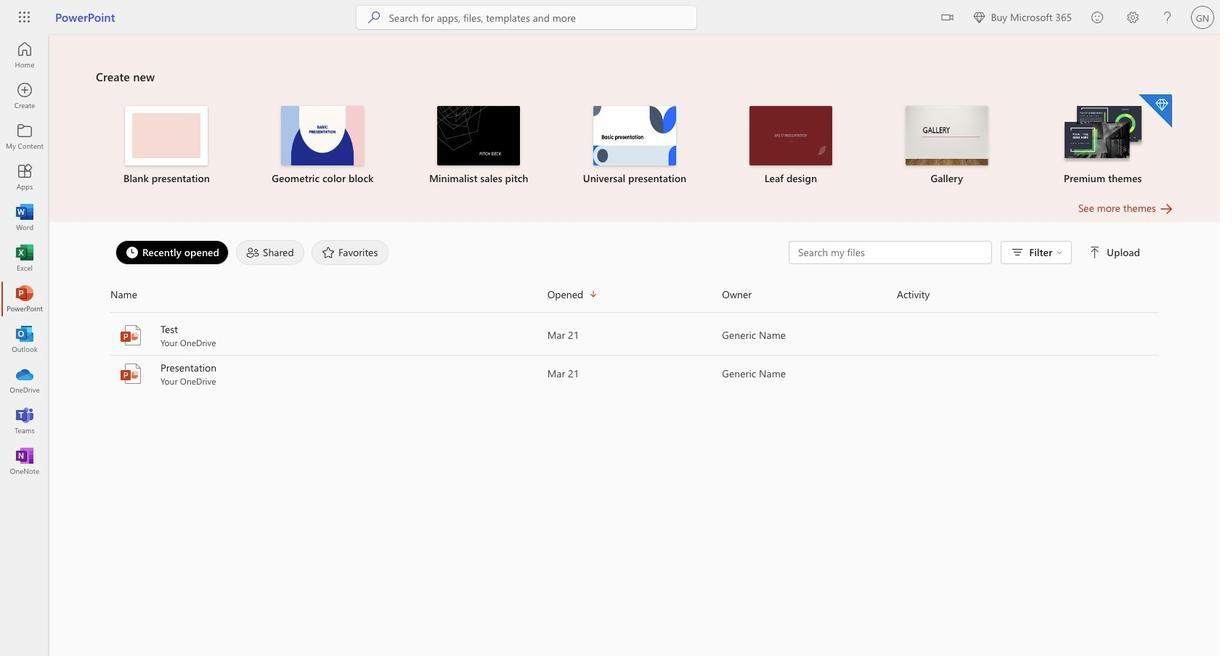 Task type: locate. For each thing, give the bounding box(es) containing it.
tab
[[112, 240, 232, 265], [232, 240, 308, 265], [308, 240, 393, 265]]

powerpoint image for name presentation cell at the left bottom of page
[[119, 362, 142, 386]]

activity, column 4 of 4 column header
[[897, 283, 1159, 306]]

onedrive image
[[17, 373, 32, 388]]

1 vertical spatial powerpoint image
[[119, 362, 142, 386]]

name presentation cell
[[110, 361, 547, 387]]

universal presentation image
[[593, 106, 676, 166]]

powerpoint image
[[17, 292, 32, 306]]

geometric color block image
[[281, 106, 364, 166]]

Search box. Suggestions appear as you type. search field
[[389, 6, 697, 29]]

powerpoint image inside name test cell
[[119, 324, 142, 347]]

universal presentation element
[[565, 106, 704, 186]]

favorites element
[[312, 240, 389, 265]]

1 powerpoint image from the top
[[119, 324, 142, 347]]

banner
[[0, 0, 1220, 38]]

premium templates diamond image
[[1139, 94, 1172, 128]]

my content image
[[17, 129, 32, 144]]

0 vertical spatial powerpoint image
[[119, 324, 142, 347]]

home image
[[17, 48, 32, 62]]

onenote image
[[17, 455, 32, 469]]

1 tab from the left
[[112, 240, 232, 265]]

gn image
[[1191, 6, 1214, 29]]

geometric color block element
[[253, 106, 392, 186]]

leaf design element
[[721, 106, 860, 186]]

tab list
[[112, 237, 789, 269]]

excel image
[[17, 251, 32, 266]]

navigation
[[0, 35, 49, 482]]

blank presentation element
[[97, 106, 236, 186]]

powerpoint image
[[119, 324, 142, 347], [119, 362, 142, 386]]

displaying 2 out of 2 files. status
[[789, 241, 1143, 264]]

2 powerpoint image from the top
[[119, 362, 142, 386]]

powerpoint image inside name presentation cell
[[119, 362, 142, 386]]

Search my files text field
[[797, 245, 984, 260]]

recently opened element
[[115, 240, 229, 265]]

application
[[0, 35, 1220, 657]]

list
[[96, 93, 1174, 200]]

word image
[[17, 211, 32, 225]]

3 tab from the left
[[308, 240, 393, 265]]

row
[[110, 283, 1159, 313]]

main content
[[49, 35, 1220, 394]]

None search field
[[357, 6, 697, 29]]



Task type: vqa. For each thing, say whether or not it's contained in the screenshot.
Premium templates diamond icon
yes



Task type: describe. For each thing, give the bounding box(es) containing it.
outlook image
[[17, 333, 32, 347]]

minimalist sales pitch image
[[437, 106, 520, 166]]

leaf design image
[[749, 106, 832, 166]]

premium themes element
[[1034, 94, 1172, 186]]

premium themes image
[[1061, 106, 1144, 164]]

shared element
[[236, 240, 304, 265]]

gallery element
[[878, 106, 1016, 186]]

gallery image
[[905, 106, 988, 166]]

2 tab from the left
[[232, 240, 308, 265]]

create image
[[17, 89, 32, 103]]

teams image
[[17, 414, 32, 428]]

apps image
[[17, 170, 32, 184]]

powerpoint image for name test cell
[[119, 324, 142, 347]]

name test cell
[[110, 322, 547, 349]]

minimalist sales pitch element
[[409, 106, 548, 186]]



